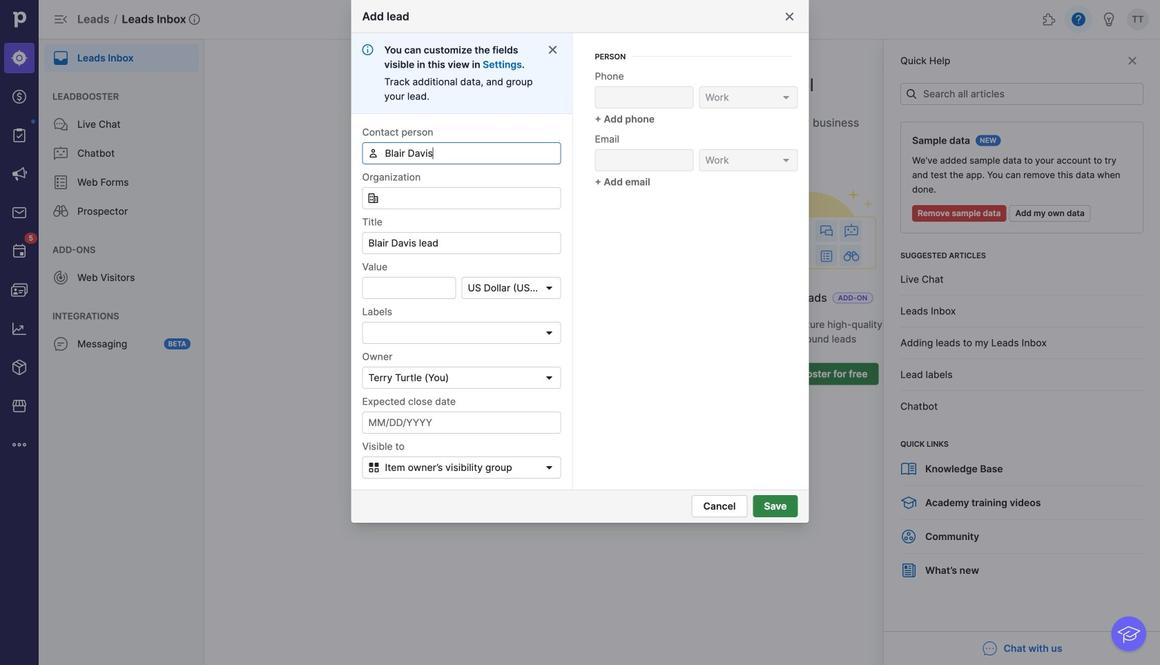 Task type: vqa. For each thing, say whether or not it's contained in the screenshot.
1st color secondary rgba icon from the left
no



Task type: describe. For each thing, give the bounding box(es) containing it.
2 vertical spatial color undefined image
[[11, 243, 28, 260]]

1 vertical spatial color undefined image
[[52, 203, 69, 220]]

MM/DD/YYYY text field
[[362, 412, 561, 434]]

deals image
[[11, 88, 28, 105]]

leads image
[[11, 50, 28, 66]]

open menu image
[[544, 327, 555, 338]]

marketplace image
[[11, 398, 28, 414]]

home image
[[9, 9, 30, 30]]

3 color active image from the top
[[901, 528, 917, 545]]

color secondary image
[[1124, 55, 1141, 66]]

4 color active image from the top
[[901, 562, 917, 579]]

menu toggle image
[[52, 11, 69, 28]]

none field open menu
[[362, 322, 561, 344]]



Task type: locate. For each thing, give the bounding box(es) containing it.
color undefined image
[[52, 50, 69, 66], [52, 203, 69, 220], [11, 243, 28, 260]]

color undefined image down the menu toggle icon
[[52, 50, 69, 66]]

contacts image
[[11, 282, 28, 298]]

None text field
[[362, 142, 561, 164], [595, 149, 694, 171], [362, 277, 456, 299], [362, 142, 561, 164], [595, 149, 694, 171], [362, 277, 456, 299]]

campaigns image
[[11, 166, 28, 182]]

info image
[[189, 14, 200, 25]]

None field
[[699, 86, 798, 108], [362, 142, 561, 164], [699, 149, 798, 171], [362, 187, 561, 209], [462, 277, 561, 299], [362, 322, 561, 344], [362, 367, 561, 389], [699, 86, 798, 108], [362, 142, 561, 164], [699, 149, 798, 171], [362, 187, 561, 209], [462, 277, 561, 299], [362, 367, 561, 389]]

color active image
[[901, 461, 917, 477], [901, 495, 917, 511], [901, 528, 917, 545], [901, 562, 917, 579]]

close image
[[784, 11, 795, 22]]

color primary image
[[547, 44, 558, 55], [781, 92, 792, 103], [368, 193, 379, 204], [544, 282, 555, 294], [541, 462, 558, 473]]

knowledge center bot, also known as kc bot is an onboarding assistant that allows you to see the list of onboarding items in one place for quick and easy reference. this improves your in-app experience. image
[[1111, 616, 1146, 651]]

menu item
[[0, 39, 39, 77], [39, 39, 204, 72]]

color primary image
[[906, 88, 917, 99], [368, 148, 379, 159], [781, 155, 792, 166], [544, 372, 555, 383], [366, 462, 382, 473]]

color undefined image
[[52, 116, 69, 133], [11, 127, 28, 144], [52, 145, 69, 162], [52, 174, 69, 191], [52, 269, 69, 286], [52, 336, 69, 352]]

sales inbox image
[[11, 204, 28, 221]]

insights image
[[11, 320, 28, 337]]

quick help image
[[1071, 11, 1087, 28]]

0 vertical spatial color undefined image
[[52, 50, 69, 66]]

more image
[[11, 436, 28, 453]]

1 menu item from the left
[[0, 39, 39, 77]]

2 menu item from the left
[[39, 39, 204, 72]]

menu
[[0, 0, 39, 665], [39, 39, 204, 665]]

2 color active image from the top
[[901, 495, 917, 511]]

color info image
[[362, 44, 373, 55]]

dialog
[[0, 0, 1160, 665]]

Search all articles text field
[[901, 83, 1144, 105]]

color undefined image up contacts icon
[[11, 243, 28, 260]]

None text field
[[595, 86, 694, 108], [362, 187, 561, 209], [362, 232, 561, 254], [595, 86, 694, 108], [362, 187, 561, 209], [362, 232, 561, 254]]

color undefined image right sales inbox icon
[[52, 203, 69, 220]]

Search Pipedrive field
[[456, 6, 704, 33]]

1 color active image from the top
[[901, 461, 917, 477]]

sales assistant image
[[1101, 11, 1117, 28]]

products image
[[11, 359, 28, 376]]



